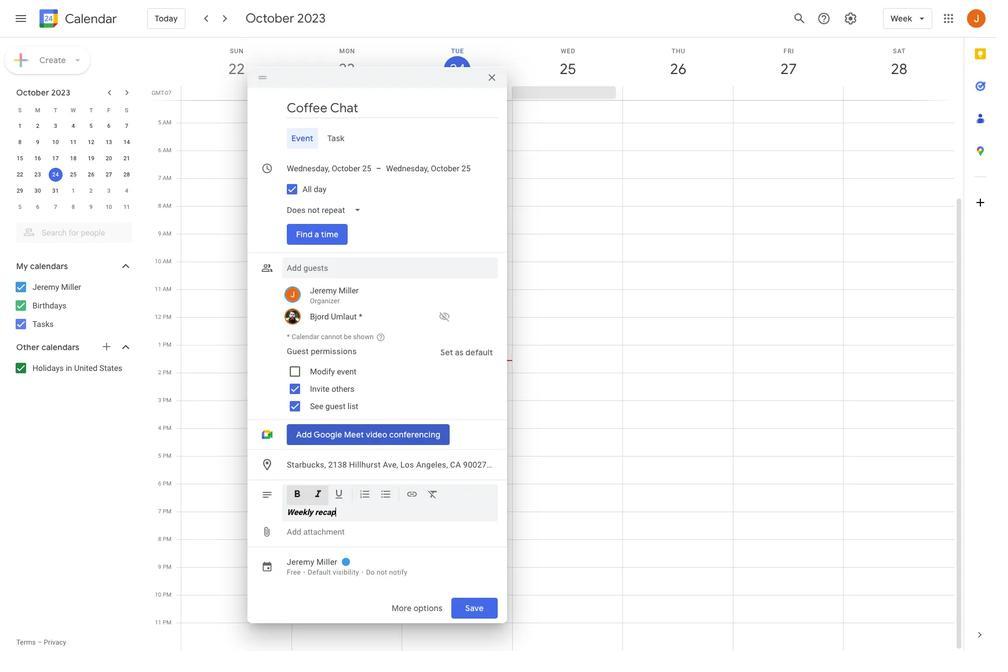 Task type: describe. For each thing, give the bounding box(es) containing it.
row containing 1
[[11, 118, 136, 134]]

tab list containing event
[[257, 128, 498, 149]]

group containing guest permissions
[[282, 342, 498, 416]]

event button
[[287, 128, 318, 149]]

7 am
[[158, 175, 172, 181]]

terms link
[[16, 639, 36, 647]]

4 cell from the left
[[623, 86, 733, 100]]

pm for 9 pm
[[163, 564, 172, 571]]

m
[[35, 107, 40, 113]]

main drawer image
[[14, 12, 28, 25]]

set as default
[[441, 348, 493, 358]]

26 link
[[665, 56, 692, 83]]

pm for 7 pm
[[163, 509, 172, 515]]

a
[[315, 229, 319, 240]]

angeles,
[[416, 461, 448, 470]]

list
[[348, 402, 358, 411]]

tue 24
[[449, 48, 465, 79]]

1 for 1 pm
[[158, 342, 161, 348]]

9 am
[[158, 231, 172, 237]]

other calendars
[[16, 342, 79, 353]]

End date text field
[[386, 162, 471, 176]]

sat
[[893, 48, 906, 55]]

row containing 29
[[11, 183, 136, 199]]

8 for 8 pm
[[158, 537, 161, 543]]

organizer
[[310, 297, 340, 305]]

4 for november 4 element
[[125, 188, 128, 194]]

calendar element
[[37, 7, 117, 32]]

row containing 8
[[11, 134, 136, 151]]

to element
[[376, 164, 381, 173]]

11 pm
[[155, 620, 172, 626]]

16
[[34, 155, 41, 162]]

7 for 7 am
[[158, 175, 161, 181]]

gmt-
[[152, 90, 165, 96]]

Add title text field
[[287, 100, 498, 117]]

wed 25
[[559, 48, 576, 79]]

free
[[287, 569, 301, 577]]

1 horizontal spatial 28
[[890, 60, 907, 79]]

4 for 4 pm
[[158, 425, 161, 432]]

0 vertical spatial 24
[[449, 60, 465, 79]]

wed
[[561, 48, 576, 55]]

row down the 25 link
[[176, 86, 964, 100]]

formatting options toolbar
[[282, 485, 498, 509]]

17 element
[[49, 152, 62, 166]]

1 pm
[[158, 342, 172, 348]]

12 pm
[[155, 314, 172, 320]]

ave,
[[383, 461, 398, 470]]

24 link
[[444, 56, 471, 83]]

2 t from the left
[[89, 107, 93, 113]]

tue
[[451, 48, 464, 55]]

1 cell from the left
[[181, 86, 292, 100]]

31
[[52, 188, 59, 194]]

am for 6 am
[[163, 147, 172, 154]]

jeremy miller organizer
[[310, 286, 359, 305]]

7 for november 7 'element' on the top
[[54, 204, 57, 210]]

3 for november 3 element
[[107, 188, 111, 194]]

am for 8 am
[[163, 203, 172, 209]]

guests invited to this event. tree
[[282, 283, 498, 326]]

privacy link
[[44, 639, 66, 647]]

23 element
[[31, 168, 45, 182]]

21
[[123, 155, 130, 162]]

notify
[[389, 569, 407, 577]]

5 am
[[158, 119, 172, 126]]

23 inside 23 element
[[34, 172, 41, 178]]

gmt-07
[[152, 90, 172, 96]]

12 for 12 pm
[[155, 314, 161, 320]]

1 vertical spatial 2023
[[51, 88, 70, 98]]

november 4 element
[[120, 184, 134, 198]]

07
[[165, 90, 172, 96]]

insert link image
[[406, 489, 418, 502]]

guest permissions
[[287, 347, 357, 356]]

attachment
[[303, 528, 345, 537]]

row containing 22
[[11, 167, 136, 183]]

10 for 10 pm
[[155, 592, 161, 599]]

shown
[[353, 333, 374, 341]]

0 vertical spatial october 2023
[[246, 10, 326, 27]]

15 element
[[13, 152, 27, 166]]

1 vertical spatial *
[[287, 333, 290, 341]]

am for 11 am
[[163, 286, 172, 293]]

21 element
[[120, 152, 134, 166]]

10 pm
[[155, 592, 172, 599]]

bjord umlaut tree item
[[282, 308, 498, 326]]

weekly recap
[[287, 508, 336, 517]]

november 6 element
[[31, 201, 45, 214]]

8 am
[[158, 203, 172, 209]]

9 pm
[[158, 564, 172, 571]]

hillhurst
[[349, 461, 381, 470]]

be
[[344, 333, 352, 341]]

add
[[287, 528, 301, 537]]

28 link
[[886, 56, 913, 83]]

do not notify
[[366, 569, 407, 577]]

settings menu image
[[844, 12, 858, 25]]

task button
[[323, 128, 349, 149]]

2 cell from the left
[[292, 86, 402, 100]]

today
[[155, 13, 178, 24]]

november 2 element
[[84, 184, 98, 198]]

bjord
[[310, 312, 329, 322]]

22 element
[[13, 168, 27, 182]]

add other calendars image
[[101, 341, 112, 353]]

1 horizontal spatial miller
[[317, 558, 337, 567]]

1 vertical spatial october
[[16, 88, 49, 98]]

privacy
[[44, 639, 66, 647]]

5 pm
[[158, 453, 172, 460]]

27 inside row
[[106, 172, 112, 178]]

row containing 5
[[11, 199, 136, 216]]

other
[[16, 342, 39, 353]]

find a time button
[[287, 221, 348, 249]]

17
[[52, 155, 59, 162]]

starbucks, 2138 hillhurst ave, los angeles, ca 90027, usa
[[287, 461, 506, 470]]

thu 26
[[669, 48, 686, 79]]

calendars for my calendars
[[30, 261, 68, 272]]

bulleted list image
[[380, 489, 392, 502]]

birthdays
[[32, 301, 66, 311]]

remove formatting image
[[427, 489, 439, 502]]

27 element
[[102, 168, 116, 182]]

w
[[71, 107, 76, 113]]

recap
[[315, 508, 336, 517]]

11 am
[[155, 286, 172, 293]]

row group containing 1
[[11, 118, 136, 216]]

guest
[[287, 347, 309, 356]]

event
[[337, 367, 357, 377]]

sat 28
[[890, 48, 907, 79]]

guest
[[325, 402, 346, 411]]

1 s from the left
[[18, 107, 22, 113]]

other calendars button
[[2, 338, 144, 357]]

28 inside "element"
[[123, 172, 130, 178]]

am for 9 am
[[163, 231, 172, 237]]

jeremy miller inside my calendars list
[[32, 283, 81, 292]]

november 11 element
[[120, 201, 134, 214]]

pm for 12 pm
[[163, 314, 172, 320]]

Guests text field
[[287, 258, 493, 279]]

11 for 11 pm
[[155, 620, 161, 626]]

create button
[[5, 46, 90, 74]]

5 up 12 element
[[89, 123, 93, 129]]

* inside bjord umlaut tree item
[[359, 312, 362, 322]]

november 10 element
[[102, 201, 116, 214]]

show schedule of bjord umlaut image
[[435, 308, 454, 326]]

0 horizontal spatial 2
[[36, 123, 39, 129]]

holidays
[[32, 364, 64, 373]]

jeremy up free
[[287, 558, 314, 567]]

calendars for other calendars
[[42, 342, 79, 353]]

pm for 4 pm
[[163, 425, 172, 432]]

29 element
[[13, 184, 27, 198]]

all day
[[303, 185, 327, 194]]

0 vertical spatial 26
[[669, 60, 686, 79]]

november 8 element
[[66, 201, 80, 214]]

1 for 'november 1' element
[[72, 188, 75, 194]]

visibility
[[333, 569, 359, 577]]

terms – privacy
[[16, 639, 66, 647]]

am for 5 am
[[163, 119, 172, 126]]

pm for 2 pm
[[163, 370, 172, 376]]

2 for 2 pm
[[158, 370, 161, 376]]

23 link
[[334, 56, 360, 83]]

my calendars button
[[2, 257, 144, 276]]

permissions
[[311, 347, 357, 356]]

pm for 3 pm
[[163, 398, 172, 404]]

25 element
[[66, 168, 80, 182]]

add attachment
[[287, 528, 345, 537]]

jeremy miller, organizer tree item
[[282, 283, 498, 308]]

as
[[455, 348, 464, 358]]

26 element
[[84, 168, 98, 182]]

am for 7 am
[[163, 175, 172, 181]]

states
[[99, 364, 122, 373]]

my calendars list
[[2, 278, 144, 334]]

tasks
[[32, 320, 54, 329]]

see guest list
[[310, 402, 358, 411]]

pm for 5 pm
[[163, 453, 172, 460]]

create
[[39, 55, 66, 65]]

11 for 11 am
[[155, 286, 161, 293]]

2138
[[328, 461, 347, 470]]

28 element
[[120, 168, 134, 182]]

starbucks, 2138 hillhurst ave, los angeles, ca 90027, usa button
[[282, 455, 506, 476]]



Task type: vqa. For each thing, say whether or not it's contained in the screenshot.
bottommost the 26
yes



Task type: locate. For each thing, give the bounding box(es) containing it.
7 for 7 pm
[[158, 509, 161, 515]]

cannot
[[321, 333, 342, 341]]

2 am from the top
[[163, 147, 172, 154]]

12 up the 19
[[88, 139, 94, 145]]

3 down 2 pm
[[158, 398, 161, 404]]

20 element
[[102, 152, 116, 166]]

28 down 21 element
[[123, 172, 130, 178]]

tab list
[[964, 38, 996, 619], [257, 128, 498, 149]]

t
[[54, 107, 57, 113], [89, 107, 93, 113]]

1 horizontal spatial 27
[[780, 60, 796, 79]]

2 for november 2 element
[[89, 188, 93, 194]]

t left f
[[89, 107, 93, 113]]

23 down 16 element
[[34, 172, 41, 178]]

row down 'november 1' element
[[11, 199, 136, 216]]

november 9 element
[[84, 201, 98, 214]]

1 t from the left
[[54, 107, 57, 113]]

pm down 8 pm
[[163, 564, 172, 571]]

24
[[449, 60, 465, 79], [52, 172, 59, 178]]

22 down 15 "element"
[[17, 172, 23, 178]]

0 vertical spatial 12
[[88, 139, 94, 145]]

25 down 18 element
[[70, 172, 77, 178]]

f
[[107, 107, 110, 113]]

8 up the 9 am
[[158, 203, 161, 209]]

ca
[[450, 461, 461, 470]]

12 pm from the top
[[163, 620, 172, 626]]

1 horizontal spatial t
[[89, 107, 93, 113]]

am
[[163, 119, 172, 126], [163, 147, 172, 154], [163, 175, 172, 181], [163, 203, 172, 209], [163, 231, 172, 237], [163, 258, 172, 265], [163, 286, 172, 293]]

1 horizontal spatial 26
[[669, 60, 686, 79]]

1 horizontal spatial 3
[[107, 188, 111, 194]]

1 vertical spatial 22
[[17, 172, 23, 178]]

10 for 10 am
[[155, 258, 161, 265]]

24, today element
[[49, 168, 62, 182]]

16 element
[[31, 152, 45, 166]]

10 up 11 pm
[[155, 592, 161, 599]]

miller up organizer
[[339, 286, 359, 296]]

0 vertical spatial 28
[[890, 60, 907, 79]]

0 horizontal spatial *
[[287, 333, 290, 341]]

1 vertical spatial 12
[[155, 314, 161, 320]]

3 down 27 element
[[107, 188, 111, 194]]

pm for 8 pm
[[163, 537, 172, 543]]

26 down 19 element
[[88, 172, 94, 178]]

1 horizontal spatial 1
[[72, 188, 75, 194]]

12 down 11 am
[[155, 314, 161, 320]]

miller up default visibility
[[317, 558, 337, 567]]

am up 8 am
[[163, 175, 172, 181]]

jeremy inside jeremy miller organizer
[[310, 286, 337, 296]]

0 horizontal spatial 26
[[88, 172, 94, 178]]

do
[[366, 569, 375, 577]]

0 horizontal spatial 28
[[123, 172, 130, 178]]

18 element
[[66, 152, 80, 166]]

underline image
[[333, 489, 345, 502]]

usa
[[491, 461, 506, 470]]

1 down 12 pm
[[158, 342, 161, 348]]

1 vertical spatial 27
[[106, 172, 112, 178]]

0 vertical spatial calendars
[[30, 261, 68, 272]]

calendar up guest
[[292, 333, 319, 341]]

pm up 8 pm
[[163, 509, 172, 515]]

27
[[780, 60, 796, 79], [106, 172, 112, 178]]

jeremy up birthdays
[[32, 283, 59, 292]]

10 for 10 element
[[52, 139, 59, 145]]

7 am from the top
[[163, 286, 172, 293]]

4 down 28 "element"
[[125, 188, 128, 194]]

2 horizontal spatial 2
[[158, 370, 161, 376]]

1 vertical spatial 24
[[52, 172, 59, 178]]

– right start date text box
[[376, 164, 381, 173]]

None field
[[282, 200, 371, 221]]

4 up 5 pm
[[158, 425, 161, 432]]

1 horizontal spatial october 2023
[[246, 10, 326, 27]]

2
[[36, 123, 39, 129], [89, 188, 93, 194], [158, 370, 161, 376]]

– right "terms" link
[[37, 639, 42, 647]]

1 horizontal spatial s
[[125, 107, 128, 113]]

Description text field
[[287, 508, 493, 517]]

1 vertical spatial calendars
[[42, 342, 79, 353]]

9 for 9 pm
[[158, 564, 161, 571]]

5 am from the top
[[163, 231, 172, 237]]

* calendar cannot be shown
[[287, 333, 374, 341]]

1 vertical spatial calendar
[[292, 333, 319, 341]]

6 pm
[[158, 481, 172, 487]]

time
[[321, 229, 339, 240]]

11 down november 4 element
[[123, 204, 130, 210]]

0 vertical spatial 3
[[54, 123, 57, 129]]

2 down 26 element
[[89, 188, 93, 194]]

modify
[[310, 367, 335, 377]]

7 up the 14
[[125, 123, 128, 129]]

0 horizontal spatial 3
[[54, 123, 57, 129]]

1 horizontal spatial 25
[[559, 60, 575, 79]]

6 inside november 6 element
[[36, 204, 39, 210]]

None search field
[[0, 218, 144, 243]]

november 5 element
[[13, 201, 27, 214]]

1 vertical spatial 2
[[89, 188, 93, 194]]

0 vertical spatial 4
[[72, 123, 75, 129]]

cell down 22 link
[[181, 86, 292, 100]]

s right f
[[125, 107, 128, 113]]

7 inside 'element'
[[54, 204, 57, 210]]

t left w
[[54, 107, 57, 113]]

1 vertical spatial 25
[[70, 172, 77, 178]]

25 inside wed 25
[[559, 60, 575, 79]]

2 inside november 2 element
[[89, 188, 93, 194]]

0 horizontal spatial tab list
[[257, 128, 498, 149]]

6 down 5 pm
[[158, 481, 161, 487]]

starbucks,
[[287, 461, 326, 470]]

1 horizontal spatial 2
[[89, 188, 93, 194]]

group
[[282, 342, 498, 416]]

pm down 5 pm
[[163, 481, 172, 487]]

2 horizontal spatial 4
[[158, 425, 161, 432]]

5 for 5 am
[[158, 119, 161, 126]]

28 down sat
[[890, 60, 907, 79]]

1 horizontal spatial 12
[[155, 314, 161, 320]]

miller down my calendars dropdown button
[[61, 283, 81, 292]]

miller inside jeremy miller organizer
[[339, 286, 359, 296]]

6 for 6 pm
[[158, 481, 161, 487]]

am down 5 am in the top left of the page
[[163, 147, 172, 154]]

24 down tue
[[449, 60, 465, 79]]

fri
[[784, 48, 794, 55]]

11 for november 11 element
[[123, 204, 130, 210]]

6 down 30 element
[[36, 204, 39, 210]]

week button
[[883, 5, 932, 32]]

row containing 15
[[11, 151, 136, 167]]

6 pm from the top
[[163, 453, 172, 460]]

0 vertical spatial 22
[[228, 60, 244, 79]]

1
[[18, 123, 22, 129], [72, 188, 75, 194], [158, 342, 161, 348]]

0 vertical spatial 23
[[338, 60, 355, 79]]

mon
[[339, 48, 355, 55]]

pm for 6 pm
[[163, 481, 172, 487]]

0 vertical spatial –
[[376, 164, 381, 173]]

24 inside cell
[[52, 172, 59, 178]]

0 vertical spatial october
[[246, 10, 294, 27]]

grid containing 22
[[148, 38, 964, 652]]

november 1 element
[[66, 184, 80, 198]]

october 2023
[[246, 10, 326, 27], [16, 88, 70, 98]]

1 vertical spatial 4
[[125, 188, 128, 194]]

25 down the wed
[[559, 60, 575, 79]]

7 up 8 am
[[158, 175, 161, 181]]

90027,
[[463, 461, 488, 470]]

0 horizontal spatial t
[[54, 107, 57, 113]]

2 up 3 pm
[[158, 370, 161, 376]]

26 down thu
[[669, 60, 686, 79]]

0 vertical spatial 25
[[559, 60, 575, 79]]

22
[[228, 60, 244, 79], [17, 172, 23, 178]]

row containing s
[[11, 102, 136, 118]]

5 for 5 pm
[[158, 453, 161, 460]]

10
[[52, 139, 59, 145], [106, 204, 112, 210], [155, 258, 161, 265], [155, 592, 161, 599]]

pm up 5 pm
[[163, 425, 172, 432]]

bjord umlaut *
[[310, 312, 362, 322]]

11 down 10 am
[[155, 286, 161, 293]]

0 vertical spatial 27
[[780, 60, 796, 79]]

11 for 11 element
[[70, 139, 77, 145]]

7 up 8 pm
[[158, 509, 161, 515]]

miller
[[61, 283, 81, 292], [339, 286, 359, 296], [317, 558, 337, 567]]

jeremy up organizer
[[310, 286, 337, 296]]

pm down 7 pm
[[163, 537, 172, 543]]

row up 25 element
[[11, 151, 136, 167]]

–
[[376, 164, 381, 173], [37, 639, 42, 647]]

pm down 2 pm
[[163, 398, 172, 404]]

1 horizontal spatial calendar
[[292, 333, 319, 341]]

grid
[[148, 38, 964, 652]]

1 horizontal spatial tab list
[[964, 38, 996, 619]]

29
[[17, 188, 23, 194]]

find
[[296, 229, 313, 240]]

3
[[54, 123, 57, 129], [107, 188, 111, 194], [158, 398, 161, 404]]

4 down w
[[72, 123, 75, 129]]

invite others
[[310, 385, 355, 394]]

miller inside my calendars list
[[61, 283, 81, 292]]

0 horizontal spatial october 2023
[[16, 88, 70, 98]]

1 up the 15
[[18, 123, 22, 129]]

weekly
[[287, 508, 313, 517]]

cell down 24 link
[[402, 86, 512, 100]]

in
[[66, 364, 72, 373]]

11 element
[[66, 136, 80, 150]]

19
[[88, 155, 94, 162]]

1 vertical spatial 1
[[72, 188, 75, 194]]

11
[[70, 139, 77, 145], [123, 204, 130, 210], [155, 286, 161, 293], [155, 620, 161, 626]]

2 horizontal spatial miller
[[339, 286, 359, 296]]

row up 'november 1' element
[[11, 167, 136, 183]]

bold image
[[291, 489, 303, 502]]

my
[[16, 261, 28, 272]]

1 horizontal spatial october
[[246, 10, 294, 27]]

calendars
[[30, 261, 68, 272], [42, 342, 79, 353]]

0 vertical spatial jeremy miller
[[32, 283, 81, 292]]

pm up 2 pm
[[163, 342, 172, 348]]

row group
[[11, 118, 136, 216]]

day
[[314, 185, 327, 194]]

united
[[74, 364, 97, 373]]

9 for 9 am
[[158, 231, 161, 237]]

am down 8 am
[[163, 231, 172, 237]]

* up guest
[[287, 333, 290, 341]]

6 down f
[[107, 123, 111, 129]]

row up 11 element
[[11, 102, 136, 118]]

0 horizontal spatial 24
[[52, 172, 59, 178]]

4 pm from the top
[[163, 398, 172, 404]]

2 vertical spatial 2
[[158, 370, 161, 376]]

1 vertical spatial jeremy miller
[[287, 558, 337, 567]]

modify event
[[310, 367, 357, 377]]

0 vertical spatial calendar
[[65, 11, 117, 27]]

4
[[72, 123, 75, 129], [125, 188, 128, 194], [158, 425, 161, 432]]

holidays in united states
[[32, 364, 122, 373]]

s left m
[[18, 107, 22, 113]]

8 for 8 am
[[158, 203, 161, 209]]

5 up 6 pm
[[158, 453, 161, 460]]

0 horizontal spatial 12
[[88, 139, 94, 145]]

10 pm from the top
[[163, 564, 172, 571]]

13 element
[[102, 136, 116, 150]]

26
[[669, 60, 686, 79], [88, 172, 94, 178]]

0 vertical spatial *
[[359, 312, 362, 322]]

8 pm from the top
[[163, 509, 172, 515]]

Search for people text field
[[23, 223, 125, 243]]

default
[[308, 569, 331, 577]]

pm for 11 pm
[[163, 620, 172, 626]]

7 pm
[[158, 509, 172, 515]]

1 horizontal spatial 23
[[338, 60, 355, 79]]

8
[[18, 139, 22, 145], [158, 203, 161, 209], [72, 204, 75, 210], [158, 537, 161, 543]]

1 vertical spatial –
[[37, 639, 42, 647]]

25 inside row
[[70, 172, 77, 178]]

8 up the 15
[[18, 139, 22, 145]]

12 element
[[84, 136, 98, 150]]

5 up 6 am
[[158, 119, 161, 126]]

9 pm from the top
[[163, 537, 172, 543]]

8 down 'november 1' element
[[72, 204, 75, 210]]

* right the umlaut
[[359, 312, 362, 322]]

add attachment button
[[282, 522, 349, 543]]

1 down 25 element
[[72, 188, 75, 194]]

11 up 18
[[70, 139, 77, 145]]

1 vertical spatial 28
[[123, 172, 130, 178]]

pm for 1 pm
[[163, 342, 172, 348]]

19 element
[[84, 152, 98, 166]]

0 vertical spatial 2023
[[297, 10, 326, 27]]

10 up 17
[[52, 139, 59, 145]]

all
[[303, 185, 312, 194]]

november 3 element
[[102, 184, 116, 198]]

0 horizontal spatial 27
[[106, 172, 112, 178]]

25
[[559, 60, 575, 79], [70, 172, 77, 178]]

cell down 27 link
[[733, 86, 843, 100]]

cell down 28 link
[[843, 86, 954, 100]]

23 down mon at top left
[[338, 60, 355, 79]]

31 element
[[49, 184, 62, 198]]

am up the 9 am
[[163, 203, 172, 209]]

cell down 23 link
[[292, 86, 402, 100]]

jeremy miller up default
[[287, 558, 337, 567]]

1 horizontal spatial *
[[359, 312, 362, 322]]

row up 18
[[11, 134, 136, 151]]

calendars right the my
[[30, 261, 68, 272]]

22 inside row
[[17, 172, 23, 178]]

1 am from the top
[[163, 119, 172, 126]]

set
[[441, 348, 453, 358]]

invite
[[310, 385, 330, 394]]

0 horizontal spatial 1
[[18, 123, 22, 129]]

9 for 'november 9' element
[[89, 204, 93, 210]]

3 am from the top
[[163, 175, 172, 181]]

1 vertical spatial 23
[[34, 172, 41, 178]]

11 pm from the top
[[163, 592, 172, 599]]

13
[[106, 139, 112, 145]]

6 cell from the left
[[843, 86, 954, 100]]

6 for 6 am
[[158, 147, 161, 154]]

2 inside grid
[[158, 370, 161, 376]]

2 horizontal spatial 1
[[158, 342, 161, 348]]

1 pm from the top
[[163, 314, 172, 320]]

1 horizontal spatial –
[[376, 164, 381, 173]]

row down 25 element
[[11, 183, 136, 199]]

22 down sun
[[228, 60, 244, 79]]

calendar up create
[[65, 11, 117, 27]]

cell
[[181, 86, 292, 100], [292, 86, 402, 100], [402, 86, 512, 100], [623, 86, 733, 100], [733, 86, 843, 100], [843, 86, 954, 100]]

0 horizontal spatial jeremy miller
[[32, 283, 81, 292]]

1 horizontal spatial 22
[[228, 60, 244, 79]]

pm up 1 pm
[[163, 314, 172, 320]]

3 pm
[[158, 398, 172, 404]]

calendars up in
[[42, 342, 79, 353]]

2 horizontal spatial 3
[[158, 398, 161, 404]]

27 link
[[775, 56, 802, 83]]

0 horizontal spatial 25
[[70, 172, 77, 178]]

am up 12 pm
[[163, 286, 172, 293]]

27 down 20 element
[[106, 172, 112, 178]]

november 7 element
[[49, 201, 62, 214]]

1 vertical spatial 3
[[107, 188, 111, 194]]

9 down november 2 element
[[89, 204, 93, 210]]

0 horizontal spatial october
[[16, 88, 49, 98]]

12 for 12
[[88, 139, 94, 145]]

12
[[88, 139, 94, 145], [155, 314, 161, 320]]

9 up 10 am
[[158, 231, 161, 237]]

2 vertical spatial 1
[[158, 342, 161, 348]]

sun
[[230, 48, 244, 55]]

italic image
[[312, 489, 324, 502]]

3 up 10 element
[[54, 123, 57, 129]]

10 for november 10 element
[[106, 204, 112, 210]]

3 for 3 pm
[[158, 398, 161, 404]]

0 horizontal spatial calendar
[[65, 11, 117, 27]]

3 pm from the top
[[163, 370, 172, 376]]

6 for november 6 element
[[36, 204, 39, 210]]

numbered list image
[[359, 489, 371, 502]]

24 down '17' element
[[52, 172, 59, 178]]

9 up "16"
[[36, 139, 39, 145]]

23 inside mon 23
[[338, 60, 355, 79]]

find a time
[[296, 229, 339, 240]]

umlaut
[[331, 312, 357, 322]]

26 inside the october 2023 grid
[[88, 172, 94, 178]]

5 for the november 5 element
[[18, 204, 22, 210]]

0 horizontal spatial 22
[[17, 172, 23, 178]]

1 vertical spatial 26
[[88, 172, 94, 178]]

24 cell
[[47, 167, 64, 183]]

2 pm from the top
[[163, 342, 172, 348]]

am for 10 am
[[163, 258, 172, 265]]

8 for november 8 element
[[72, 204, 75, 210]]

6 am
[[158, 147, 172, 154]]

2 vertical spatial 3
[[158, 398, 161, 404]]

5 down 29 element on the top left
[[18, 204, 22, 210]]

23
[[338, 60, 355, 79], [34, 172, 41, 178]]

others
[[332, 385, 355, 394]]

7 down 31 element
[[54, 204, 57, 210]]

7 pm from the top
[[163, 481, 172, 487]]

cell down 26 link at right top
[[623, 86, 733, 100]]

0 horizontal spatial –
[[37, 639, 42, 647]]

1 horizontal spatial 2023
[[297, 10, 326, 27]]

1 vertical spatial october 2023
[[16, 88, 70, 98]]

0 vertical spatial 1
[[18, 123, 22, 129]]

thu
[[672, 48, 686, 55]]

2 s from the left
[[125, 107, 128, 113]]

4 am from the top
[[163, 203, 172, 209]]

14 element
[[120, 136, 134, 150]]

task
[[327, 133, 344, 144]]

3 cell from the left
[[402, 86, 512, 100]]

30 element
[[31, 184, 45, 198]]

jeremy miller up birthdays
[[32, 283, 81, 292]]

row down w
[[11, 118, 136, 134]]

1 horizontal spatial jeremy miller
[[287, 558, 337, 567]]

default
[[466, 348, 493, 358]]

0 horizontal spatial 23
[[34, 172, 41, 178]]

8 down 7 pm
[[158, 537, 161, 543]]

6 down 5 am in the top left of the page
[[158, 147, 161, 154]]

terms
[[16, 639, 36, 647]]

10 down november 3 element
[[106, 204, 112, 210]]

october 2023 grid
[[11, 102, 136, 216]]

1 horizontal spatial 4
[[125, 188, 128, 194]]

1 inside grid
[[158, 342, 161, 348]]

row
[[176, 86, 964, 100], [11, 102, 136, 118], [11, 118, 136, 134], [11, 134, 136, 151], [11, 151, 136, 167], [11, 167, 136, 183], [11, 183, 136, 199], [11, 199, 136, 216]]

9 up 10 pm
[[158, 564, 161, 571]]

1 horizontal spatial 24
[[449, 60, 465, 79]]

5 pm from the top
[[163, 425, 172, 432]]

Start date text field
[[287, 162, 371, 176]]

0 horizontal spatial 4
[[72, 123, 75, 129]]

10 element
[[49, 136, 62, 150]]

5 cell from the left
[[733, 86, 843, 100]]

6 am from the top
[[163, 258, 172, 265]]

calendar heading
[[63, 11, 117, 27]]

0 horizontal spatial s
[[18, 107, 22, 113]]

12 inside row
[[88, 139, 94, 145]]

jeremy inside my calendars list
[[32, 283, 59, 292]]

0 horizontal spatial miller
[[61, 283, 81, 292]]

22 link
[[223, 56, 250, 83]]

see
[[310, 402, 323, 411]]

am up 6 am
[[163, 119, 172, 126]]

pm up 3 pm
[[163, 370, 172, 376]]

set as default button
[[436, 342, 498, 363]]

11 down 10 pm
[[155, 620, 161, 626]]

los
[[400, 461, 414, 470]]

0 vertical spatial 2
[[36, 123, 39, 129]]

pm for 10 pm
[[163, 592, 172, 599]]

0 horizontal spatial 2023
[[51, 88, 70, 98]]

4 pm
[[158, 425, 172, 432]]

october
[[246, 10, 294, 27], [16, 88, 49, 98]]

2 vertical spatial 4
[[158, 425, 161, 432]]



